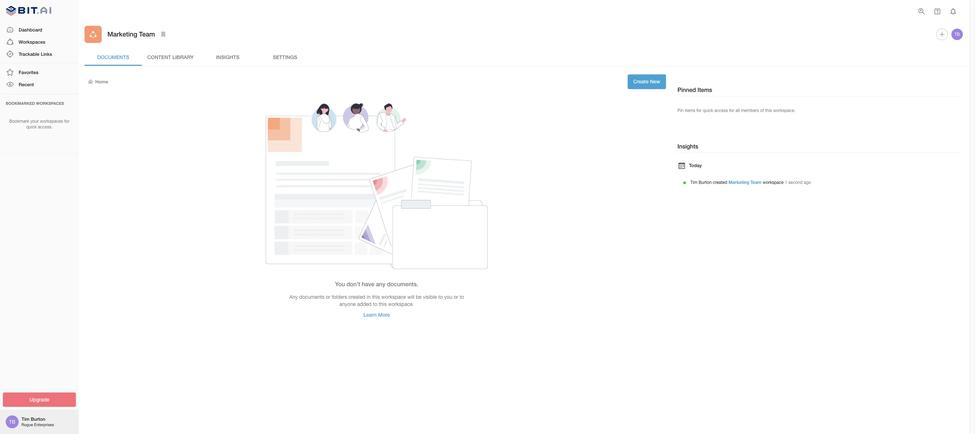 Task type: describe. For each thing, give the bounding box(es) containing it.
0 vertical spatial this
[[765, 108, 772, 113]]

dashboard button
[[0, 23, 79, 36]]

insights link
[[199, 49, 256, 66]]

1 horizontal spatial team
[[750, 180, 761, 185]]

dashboard
[[19, 27, 42, 32]]

0 horizontal spatial marketing
[[107, 30, 137, 38]]

visible
[[423, 294, 437, 300]]

upgrade
[[29, 397, 49, 403]]

will
[[407, 294, 414, 300]]

2 vertical spatial this
[[379, 301, 387, 307]]

ago
[[804, 180, 811, 185]]

2 horizontal spatial to
[[460, 294, 464, 300]]

documents.
[[387, 281, 418, 287]]

more
[[378, 312, 390, 318]]

second
[[788, 180, 803, 185]]

favorites
[[19, 70, 38, 75]]

1 vertical spatial tb
[[9, 419, 15, 425]]

marketing team link
[[729, 180, 761, 185]]

rogue
[[21, 423, 33, 427]]

trackable links
[[19, 51, 52, 57]]

burton for enterprises
[[31, 417, 45, 422]]

pinned
[[677, 86, 696, 93]]

settings link
[[256, 49, 314, 66]]

today
[[689, 162, 702, 168]]

workspaces
[[36, 101, 64, 105]]

content
[[147, 54, 171, 60]]

settings
[[273, 54, 297, 60]]

quick inside 'bookmark your workspaces for quick access.'
[[26, 125, 37, 130]]

created inside any documents or folders created in this workspace will be visible to you or to anyone added to this workspace.
[[348, 294, 365, 300]]

recent
[[19, 82, 34, 87]]

documents
[[97, 54, 129, 60]]

recent button
[[0, 79, 79, 91]]

pin
[[677, 108, 684, 113]]

1 horizontal spatial to
[[438, 294, 443, 300]]

learn more
[[363, 312, 390, 318]]

documents
[[299, 294, 324, 300]]

your
[[30, 119, 39, 124]]

learn more link
[[358, 308, 396, 323]]

1 horizontal spatial workspace.
[[773, 108, 795, 113]]

workspace inside tim burton created marketing team workspace 1 second ago
[[763, 180, 784, 185]]

enterprises
[[34, 423, 54, 427]]

home link
[[87, 78, 108, 85]]

1 or from the left
[[326, 294, 330, 300]]

links
[[41, 51, 52, 57]]

anyone
[[339, 301, 356, 307]]

tb button
[[950, 28, 964, 41]]

create new button
[[628, 74, 666, 89]]

0 horizontal spatial to
[[373, 301, 377, 307]]

1 horizontal spatial for
[[696, 108, 702, 113]]

bookmark image
[[159, 30, 167, 39]]

tim burton created marketing team workspace 1 second ago
[[690, 180, 811, 185]]

workspaces
[[40, 119, 63, 124]]

documents link
[[85, 49, 142, 66]]

in
[[367, 294, 371, 300]]

workspace. inside any documents or folders created in this workspace will be visible to you or to anyone added to this workspace.
[[388, 301, 414, 307]]

content library
[[147, 54, 194, 60]]

you
[[335, 281, 345, 287]]

for inside 'bookmark your workspaces for quick access.'
[[64, 119, 69, 124]]

trackable links button
[[0, 48, 79, 60]]

new
[[650, 78, 660, 85]]

1 horizontal spatial marketing
[[729, 180, 749, 185]]

marketing team
[[107, 30, 155, 38]]



Task type: locate. For each thing, give the bounding box(es) containing it.
1 vertical spatial team
[[750, 180, 761, 185]]

workspaces
[[19, 39, 45, 45]]

team left bookmark image
[[139, 30, 155, 38]]

trackable
[[19, 51, 39, 57]]

learn
[[363, 312, 377, 318]]

to left you
[[438, 294, 443, 300]]

workspace down documents.
[[381, 294, 406, 300]]

0 vertical spatial workspace
[[763, 180, 784, 185]]

or
[[326, 294, 330, 300], [454, 294, 458, 300]]

tim inside tim burton rogue enterprises
[[21, 417, 29, 422]]

quick
[[703, 108, 713, 113], [26, 125, 37, 130]]

1 vertical spatial burton
[[31, 417, 45, 422]]

added
[[357, 301, 371, 307]]

created inside tim burton created marketing team workspace 1 second ago
[[713, 180, 727, 185]]

any
[[289, 294, 298, 300]]

workspaces button
[[0, 36, 79, 48]]

any
[[376, 281, 385, 287]]

0 vertical spatial tb
[[954, 32, 960, 37]]

for right 'items'
[[696, 108, 702, 113]]

to right added
[[373, 301, 377, 307]]

tab list containing documents
[[85, 49, 964, 66]]

pin items for quick access for all members of this workspace.
[[677, 108, 795, 113]]

0 horizontal spatial team
[[139, 30, 155, 38]]

to
[[438, 294, 443, 300], [460, 294, 464, 300], [373, 301, 377, 307]]

0 vertical spatial marketing
[[107, 30, 137, 38]]

tim for marketing
[[690, 180, 697, 185]]

content library link
[[142, 49, 199, 66]]

folders
[[332, 294, 347, 300]]

or left folders
[[326, 294, 330, 300]]

0 horizontal spatial for
[[64, 119, 69, 124]]

or right you
[[454, 294, 458, 300]]

members
[[741, 108, 759, 113]]

burton up enterprises
[[31, 417, 45, 422]]

1 horizontal spatial tb
[[954, 32, 960, 37]]

0 vertical spatial burton
[[699, 180, 712, 185]]

tim inside tim burton created marketing team workspace 1 second ago
[[690, 180, 697, 185]]

1 horizontal spatial burton
[[699, 180, 712, 185]]

1 horizontal spatial created
[[713, 180, 727, 185]]

be
[[416, 294, 421, 300]]

0 horizontal spatial or
[[326, 294, 330, 300]]

you
[[444, 294, 452, 300]]

for right the workspaces
[[64, 119, 69, 124]]

1 horizontal spatial workspace
[[763, 180, 784, 185]]

2 horizontal spatial for
[[729, 108, 734, 113]]

1 vertical spatial quick
[[26, 125, 37, 130]]

1 horizontal spatial quick
[[703, 108, 713, 113]]

for left all
[[729, 108, 734, 113]]

0 vertical spatial quick
[[703, 108, 713, 113]]

burton inside tim burton created marketing team workspace 1 second ago
[[699, 180, 712, 185]]

1 vertical spatial tim
[[21, 417, 29, 422]]

this
[[765, 108, 772, 113], [372, 294, 380, 300], [379, 301, 387, 307]]

0 vertical spatial team
[[139, 30, 155, 38]]

1
[[785, 180, 787, 185]]

team left 1 at right top
[[750, 180, 761, 185]]

tim down today at top
[[690, 180, 697, 185]]

of
[[760, 108, 764, 113]]

1 vertical spatial workspace.
[[388, 301, 414, 307]]

0 horizontal spatial insights
[[216, 54, 239, 60]]

0 horizontal spatial quick
[[26, 125, 37, 130]]

items
[[685, 108, 695, 113]]

created up added
[[348, 294, 365, 300]]

pinned items
[[677, 86, 712, 93]]

access.
[[38, 125, 53, 130]]

0 vertical spatial insights
[[216, 54, 239, 60]]

tab list
[[85, 49, 964, 66]]

0 horizontal spatial burton
[[31, 417, 45, 422]]

tim for enterprises
[[21, 417, 29, 422]]

workspace.
[[773, 108, 795, 113], [388, 301, 414, 307]]

all
[[736, 108, 740, 113]]

this right in
[[372, 294, 380, 300]]

for
[[696, 108, 702, 113], [729, 108, 734, 113], [64, 119, 69, 124]]

favorites button
[[0, 66, 79, 79]]

access
[[714, 108, 728, 113]]

1 vertical spatial workspace
[[381, 294, 406, 300]]

1 vertical spatial insights
[[677, 143, 698, 150]]

burton down today at top
[[699, 180, 712, 185]]

0 horizontal spatial tim
[[21, 417, 29, 422]]

don't
[[347, 281, 360, 287]]

tim up rogue
[[21, 417, 29, 422]]

bookmark
[[9, 119, 29, 124]]

to right you
[[460, 294, 464, 300]]

workspace
[[763, 180, 784, 185], [381, 294, 406, 300]]

create new
[[633, 78, 660, 85]]

0 vertical spatial workspace.
[[773, 108, 795, 113]]

0 vertical spatial tim
[[690, 180, 697, 185]]

created
[[713, 180, 727, 185], [348, 294, 365, 300]]

workspace. right of
[[773, 108, 795, 113]]

1 vertical spatial marketing
[[729, 180, 749, 185]]

tb inside button
[[954, 32, 960, 37]]

insights
[[216, 54, 239, 60], [677, 143, 698, 150]]

you don't have any documents.
[[335, 281, 418, 287]]

items
[[698, 86, 712, 93]]

create
[[633, 78, 649, 85]]

2 or from the left
[[454, 294, 458, 300]]

insights inside tab list
[[216, 54, 239, 60]]

library
[[172, 54, 194, 60]]

created left marketing team link
[[713, 180, 727, 185]]

home
[[95, 79, 108, 85]]

workspace inside any documents or folders created in this workspace will be visible to you or to anyone added to this workspace.
[[381, 294, 406, 300]]

tim
[[690, 180, 697, 185], [21, 417, 29, 422]]

marketing
[[107, 30, 137, 38], [729, 180, 749, 185]]

1 horizontal spatial or
[[454, 294, 458, 300]]

burton for marketing
[[699, 180, 712, 185]]

1 horizontal spatial tim
[[690, 180, 697, 185]]

this right of
[[765, 108, 772, 113]]

bookmarked workspaces
[[6, 101, 64, 105]]

1 horizontal spatial insights
[[677, 143, 698, 150]]

have
[[362, 281, 374, 287]]

workspace left 1 at right top
[[763, 180, 784, 185]]

burton inside tim burton rogue enterprises
[[31, 417, 45, 422]]

0 horizontal spatial created
[[348, 294, 365, 300]]

quick left access on the top
[[703, 108, 713, 113]]

any documents or folders created in this workspace will be visible to you or to anyone added to this workspace.
[[289, 294, 464, 307]]

burton
[[699, 180, 712, 185], [31, 417, 45, 422]]

bookmarked
[[6, 101, 35, 105]]

upgrade button
[[3, 393, 76, 407]]

bookmark your workspaces for quick access.
[[9, 119, 69, 130]]

tim burton rogue enterprises
[[21, 417, 54, 427]]

1 vertical spatial this
[[372, 294, 380, 300]]

tb
[[954, 32, 960, 37], [9, 419, 15, 425]]

1 vertical spatial created
[[348, 294, 365, 300]]

quick down your
[[26, 125, 37, 130]]

workspace. down will
[[388, 301, 414, 307]]

this up the more
[[379, 301, 387, 307]]

0 horizontal spatial tb
[[9, 419, 15, 425]]

0 horizontal spatial workspace
[[381, 294, 406, 300]]

0 horizontal spatial workspace.
[[388, 301, 414, 307]]

team
[[139, 30, 155, 38], [750, 180, 761, 185]]

0 vertical spatial created
[[713, 180, 727, 185]]



Task type: vqa. For each thing, say whether or not it's contained in the screenshot.
the Finance within 2024 BUSINESS PLAN Finance
no



